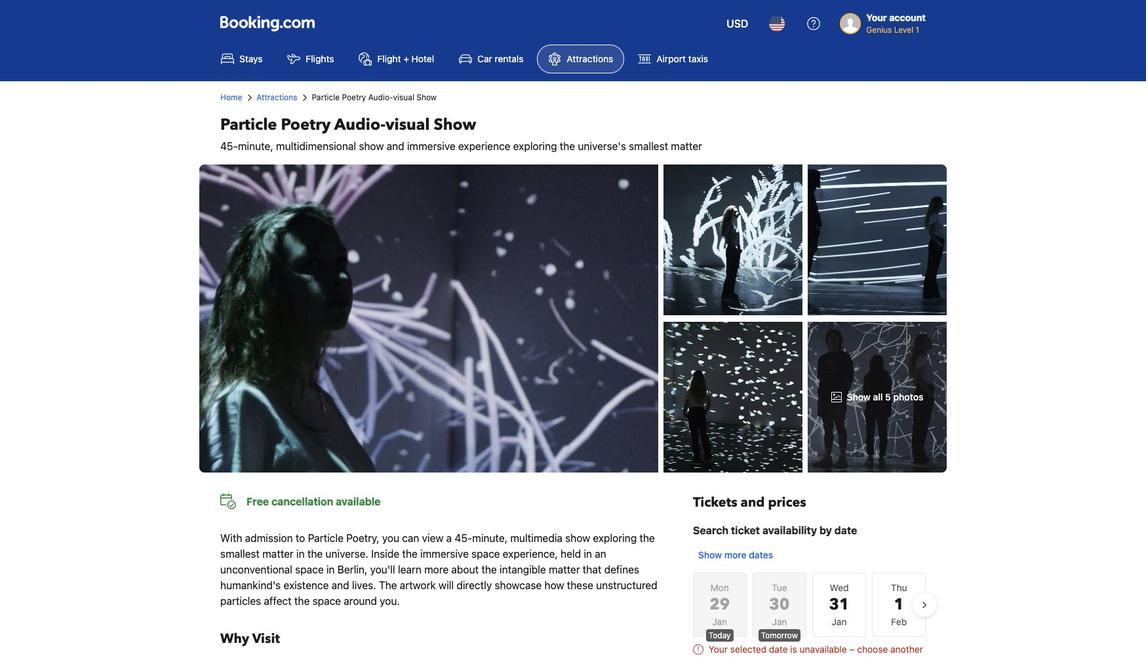 Task type: vqa. For each thing, say whether or not it's contained in the screenshot.
j
no



Task type: locate. For each thing, give the bounding box(es) containing it.
1 vertical spatial minute,
[[472, 533, 508, 544]]

show all 5 photos
[[847, 392, 924, 403]]

0 horizontal spatial 1
[[894, 594, 905, 616]]

1 horizontal spatial date
[[835, 525, 858, 537]]

1
[[916, 25, 920, 35], [894, 594, 905, 616]]

audio- down particle poetry audio-visual show
[[334, 114, 386, 136]]

immersive left experience
[[407, 140, 456, 152]]

in left berlin,
[[327, 564, 335, 576]]

1 vertical spatial attractions
[[257, 92, 297, 102]]

particle down home link
[[220, 114, 277, 136]]

1 down "thu"
[[894, 594, 905, 616]]

45-
[[220, 140, 238, 152], [455, 533, 472, 544]]

particle inside particle poetry audio-visual show 45-minute, multidimensional show and immersive experience exploring the universe's smallest matter
[[220, 114, 277, 136]]

1 horizontal spatial 45-
[[455, 533, 472, 544]]

you
[[382, 533, 400, 544]]

jan up today at bottom
[[713, 617, 728, 628]]

45- down home link
[[220, 140, 238, 152]]

30
[[770, 594, 790, 616]]

1 vertical spatial show
[[566, 533, 591, 544]]

minute, inside particle poetry audio-visual show 45-minute, multidimensional show and immersive experience exploring the universe's smallest matter
[[238, 140, 273, 152]]

ticket
[[731, 525, 760, 537]]

0 vertical spatial attractions
[[567, 53, 614, 64]]

1 horizontal spatial poetry
[[342, 92, 366, 102]]

1 horizontal spatial attractions
[[567, 53, 614, 64]]

1 vertical spatial poetry
[[281, 114, 331, 136]]

matter
[[671, 140, 702, 152], [262, 548, 294, 560], [549, 564, 580, 576]]

around
[[344, 596, 377, 607]]

home
[[220, 92, 242, 102]]

poetry up 'multidimensional'
[[281, 114, 331, 136]]

0 horizontal spatial matter
[[262, 548, 294, 560]]

your selected date is unavailable – choose another
[[709, 644, 924, 655]]

show down search
[[699, 550, 722, 561]]

0 vertical spatial exploring
[[513, 140, 557, 152]]

1 horizontal spatial in
[[327, 564, 335, 576]]

unavailable
[[800, 644, 847, 655]]

1 vertical spatial smallest
[[220, 548, 260, 560]]

1 vertical spatial matter
[[262, 548, 294, 560]]

show inside particle poetry audio-visual show 45-minute, multidimensional show and immersive experience exploring the universe's smallest matter
[[434, 114, 477, 136]]

how
[[545, 580, 564, 592]]

minute, inside with admission to particle poetry, you can view a 45-minute, multimedia show exploring the smallest matter in the universe. inside the immersive space experience, held in an unconventional space in berlin, you'll learn more about the intangible matter that defines humankind's existence and lives. the artwork will directly showcase how these unstructured particles affect the space around you.
[[472, 533, 508, 544]]

1 vertical spatial audio-
[[334, 114, 386, 136]]

0 horizontal spatial smallest
[[220, 548, 260, 560]]

universe's
[[578, 140, 626, 152]]

show inside with admission to particle poetry, you can view a 45-minute, multimedia show exploring the smallest matter in the universe. inside the immersive space experience, held in an unconventional space in berlin, you'll learn more about the intangible matter that defines humankind's existence and lives. the artwork will directly showcase how these unstructured particles affect the space around you.
[[566, 533, 591, 544]]

flight
[[377, 53, 401, 64]]

visit
[[252, 630, 280, 648]]

1 horizontal spatial exploring
[[593, 533, 637, 544]]

smallest right universe's
[[629, 140, 668, 152]]

particle down flights
[[312, 92, 340, 102]]

0 horizontal spatial exploring
[[513, 140, 557, 152]]

berlin,
[[338, 564, 368, 576]]

0 vertical spatial more
[[725, 550, 747, 561]]

2 jan from the left
[[772, 617, 787, 628]]

show up held in the bottom of the page
[[566, 533, 591, 544]]

1 vertical spatial attractions link
[[257, 92, 297, 104]]

1 vertical spatial your
[[709, 644, 728, 655]]

show
[[417, 92, 437, 102], [434, 114, 477, 136], [847, 392, 871, 403], [699, 550, 722, 561]]

1 vertical spatial visual
[[386, 114, 430, 136]]

stays
[[239, 53, 263, 64]]

1 horizontal spatial more
[[725, 550, 747, 561]]

account
[[890, 12, 926, 23]]

1 jan from the left
[[713, 617, 728, 628]]

the down existence
[[294, 596, 310, 607]]

in down to
[[296, 548, 305, 560]]

tue 30 jan tomorrow
[[761, 582, 798, 641]]

1 horizontal spatial matter
[[549, 564, 580, 576]]

1 horizontal spatial 1
[[916, 25, 920, 35]]

0 horizontal spatial attractions
[[257, 92, 297, 102]]

more up the will
[[424, 564, 449, 576]]

0 horizontal spatial in
[[296, 548, 305, 560]]

wed 31 jan
[[829, 582, 850, 628]]

taxis
[[689, 53, 708, 64]]

multimedia
[[511, 533, 563, 544]]

exploring inside particle poetry audio-visual show 45-minute, multidimensional show and immersive experience exploring the universe's smallest matter
[[513, 140, 557, 152]]

availability
[[763, 525, 817, 537]]

0 vertical spatial 1
[[916, 25, 920, 35]]

particle poetry audio-visual show 45-minute, multidimensional show and immersive experience exploring the universe's smallest matter
[[220, 114, 702, 152]]

the
[[560, 140, 575, 152], [640, 533, 655, 544], [308, 548, 323, 560], [402, 548, 418, 560], [482, 564, 497, 576], [294, 596, 310, 607]]

2 horizontal spatial jan
[[832, 617, 847, 628]]

and up 'ticket'
[[741, 494, 765, 512]]

region
[[683, 567, 937, 644]]

minute,
[[238, 140, 273, 152], [472, 533, 508, 544]]

visual down flight + hotel
[[393, 92, 415, 102]]

audio- for particle poetry audio-visual show
[[368, 92, 393, 102]]

your account genius level 1
[[867, 12, 926, 35]]

mon
[[711, 582, 729, 594]]

0 vertical spatial matter
[[671, 140, 702, 152]]

your down today at bottom
[[709, 644, 728, 655]]

1 horizontal spatial and
[[387, 140, 405, 152]]

3 jan from the left
[[832, 617, 847, 628]]

0 vertical spatial particle
[[312, 92, 340, 102]]

minute, down home link
[[238, 140, 273, 152]]

0 horizontal spatial 45-
[[220, 140, 238, 152]]

0 vertical spatial immersive
[[407, 140, 456, 152]]

1 horizontal spatial jan
[[772, 617, 787, 628]]

1 horizontal spatial minute,
[[472, 533, 508, 544]]

visual inside particle poetry audio-visual show 45-minute, multidimensional show and immersive experience exploring the universe's smallest matter
[[386, 114, 430, 136]]

an
[[595, 548, 607, 560]]

immersive inside with admission to particle poetry, you can view a 45-minute, multimedia show exploring the smallest matter in the universe. inside the immersive space experience, held in an unconventional space in berlin, you'll learn more about the intangible matter that defines humankind's existence and lives. the artwork will directly showcase how these unstructured particles affect the space around you.
[[420, 548, 469, 560]]

0 vertical spatial visual
[[393, 92, 415, 102]]

visual down particle poetry audio-visual show
[[386, 114, 430, 136]]

show more dates
[[699, 550, 773, 561]]

experience,
[[503, 548, 558, 560]]

2 vertical spatial matter
[[549, 564, 580, 576]]

learn
[[398, 564, 422, 576]]

date right by
[[835, 525, 858, 537]]

visual for particle poetry audio-visual show 45-minute, multidimensional show and immersive experience exploring the universe's smallest matter
[[386, 114, 430, 136]]

0 horizontal spatial show
[[359, 140, 384, 152]]

poetry down flight + hotel link at the top
[[342, 92, 366, 102]]

0 vertical spatial date
[[835, 525, 858, 537]]

1 inside your account genius level 1
[[916, 25, 920, 35]]

particle
[[312, 92, 340, 102], [220, 114, 277, 136], [308, 533, 344, 544]]

1 horizontal spatial show
[[566, 533, 591, 544]]

genius
[[867, 25, 892, 35]]

in left an
[[584, 548, 592, 560]]

1 horizontal spatial smallest
[[629, 140, 668, 152]]

0 vertical spatial poetry
[[342, 92, 366, 102]]

1 horizontal spatial attractions link
[[538, 45, 625, 73]]

smallest inside with admission to particle poetry, you can view a 45-minute, multimedia show exploring the smallest matter in the universe. inside the immersive space experience, held in an unconventional space in berlin, you'll learn more about the intangible matter that defines humankind's existence and lives. the artwork will directly showcase how these unstructured particles affect the space around you.
[[220, 548, 260, 560]]

1 vertical spatial more
[[424, 564, 449, 576]]

45- right a
[[455, 533, 472, 544]]

jan
[[713, 617, 728, 628], [772, 617, 787, 628], [832, 617, 847, 628]]

matter for show
[[671, 140, 702, 152]]

can
[[402, 533, 419, 544]]

1 horizontal spatial your
[[867, 12, 887, 23]]

dates
[[749, 550, 773, 561]]

0 horizontal spatial and
[[332, 580, 349, 592]]

and down berlin,
[[332, 580, 349, 592]]

flights
[[306, 53, 334, 64]]

the inside particle poetry audio-visual show 45-minute, multidimensional show and immersive experience exploring the universe's smallest matter
[[560, 140, 575, 152]]

smallest down the with
[[220, 548, 260, 560]]

tue
[[772, 582, 788, 594]]

2 vertical spatial space
[[313, 596, 341, 607]]

–
[[850, 644, 855, 655]]

space
[[472, 548, 500, 560], [295, 564, 324, 576], [313, 596, 341, 607]]

date
[[835, 525, 858, 537], [769, 644, 788, 655]]

0 vertical spatial smallest
[[629, 140, 668, 152]]

the up directly
[[482, 564, 497, 576]]

space down existence
[[313, 596, 341, 607]]

matter inside particle poetry audio-visual show 45-minute, multidimensional show and immersive experience exploring the universe's smallest matter
[[671, 140, 702, 152]]

exploring
[[513, 140, 557, 152], [593, 533, 637, 544]]

exploring up an
[[593, 533, 637, 544]]

the left universe's
[[560, 140, 575, 152]]

45- inside with admission to particle poetry, you can view a 45-minute, multimedia show exploring the smallest matter in the universe. inside the immersive space experience, held in an unconventional space in berlin, you'll learn more about the intangible matter that defines humankind's existence and lives. the artwork will directly showcase how these unstructured particles affect the space around you.
[[455, 533, 472, 544]]

jan up tomorrow at right
[[772, 617, 787, 628]]

flight + hotel
[[377, 53, 434, 64]]

0 horizontal spatial your
[[709, 644, 728, 655]]

more left dates
[[725, 550, 747, 561]]

date down tomorrow at right
[[769, 644, 788, 655]]

that
[[583, 564, 602, 576]]

space up the about
[[472, 548, 500, 560]]

jan inside mon 29 jan today
[[713, 617, 728, 628]]

poetry inside particle poetry audio-visual show 45-minute, multidimensional show and immersive experience exploring the universe's smallest matter
[[281, 114, 331, 136]]

audio- for particle poetry audio-visual show 45-minute, multidimensional show and immersive experience exploring the universe's smallest matter
[[334, 114, 386, 136]]

booking.com image
[[220, 16, 315, 31]]

2 vertical spatial and
[[332, 580, 349, 592]]

0 vertical spatial show
[[359, 140, 384, 152]]

intangible
[[500, 564, 546, 576]]

your for your selected date is unavailable – choose another
[[709, 644, 728, 655]]

more inside with admission to particle poetry, you can view a 45-minute, multimedia show exploring the smallest matter in the universe. inside the immersive space experience, held in an unconventional space in berlin, you'll learn more about the intangible matter that defines humankind's existence and lives. the artwork will directly showcase how these unstructured particles affect the space around you.
[[424, 564, 449, 576]]

show down particle poetry audio-visual show
[[359, 140, 384, 152]]

2 vertical spatial particle
[[308, 533, 344, 544]]

jan down 31
[[832, 617, 847, 628]]

0 horizontal spatial poetry
[[281, 114, 331, 136]]

0 horizontal spatial date
[[769, 644, 788, 655]]

universe.
[[326, 548, 369, 560]]

smallest
[[629, 140, 668, 152], [220, 548, 260, 560]]

jan inside 'tue 30 jan tomorrow'
[[772, 617, 787, 628]]

more
[[725, 550, 747, 561], [424, 564, 449, 576]]

show left all
[[847, 392, 871, 403]]

free
[[247, 496, 269, 508]]

1 vertical spatial 45-
[[455, 533, 472, 544]]

0 horizontal spatial minute,
[[238, 140, 273, 152]]

show
[[359, 140, 384, 152], [566, 533, 591, 544]]

audio- down the flight
[[368, 92, 393, 102]]

and inside particle poetry audio-visual show 45-minute, multidimensional show and immersive experience exploring the universe's smallest matter
[[387, 140, 405, 152]]

space up existence
[[295, 564, 324, 576]]

minute, up the about
[[472, 533, 508, 544]]

0 vertical spatial and
[[387, 140, 405, 152]]

stays link
[[210, 45, 274, 73]]

0 vertical spatial attractions link
[[538, 45, 625, 73]]

1 right "level"
[[916, 25, 920, 35]]

search ticket availability by date
[[693, 525, 858, 537]]

available
[[336, 496, 381, 508]]

2 horizontal spatial matter
[[671, 140, 702, 152]]

immersive
[[407, 140, 456, 152], [420, 548, 469, 560]]

airport taxis link
[[627, 45, 720, 73]]

your inside your account genius level 1
[[867, 12, 887, 23]]

airport taxis
[[657, 53, 708, 64]]

particle inside with admission to particle poetry, you can view a 45-minute, multimedia show exploring the smallest matter in the universe. inside the immersive space experience, held in an unconventional space in berlin, you'll learn more about the intangible matter that defines humankind's existence and lives. the artwork will directly showcase how these unstructured particles affect the space around you.
[[308, 533, 344, 544]]

audio- inside particle poetry audio-visual show 45-minute, multidimensional show and immersive experience exploring the universe's smallest matter
[[334, 114, 386, 136]]

0 horizontal spatial more
[[424, 564, 449, 576]]

today
[[709, 631, 731, 641]]

0 vertical spatial 45-
[[220, 140, 238, 152]]

particle right to
[[308, 533, 344, 544]]

airport
[[657, 53, 686, 64]]

attractions
[[567, 53, 614, 64], [257, 92, 297, 102]]

1 vertical spatial particle
[[220, 114, 277, 136]]

1 vertical spatial 1
[[894, 594, 905, 616]]

smallest for poetry,
[[220, 548, 260, 560]]

0 horizontal spatial jan
[[713, 617, 728, 628]]

show up experience
[[434, 114, 477, 136]]

0 vertical spatial your
[[867, 12, 887, 23]]

visual
[[393, 92, 415, 102], [386, 114, 430, 136]]

your for your account genius level 1
[[867, 12, 887, 23]]

your up "genius"
[[867, 12, 887, 23]]

0 horizontal spatial attractions link
[[257, 92, 297, 104]]

hotel
[[412, 53, 434, 64]]

0 vertical spatial minute,
[[238, 140, 273, 152]]

show inside button
[[699, 550, 722, 561]]

1 vertical spatial immersive
[[420, 548, 469, 560]]

1 vertical spatial exploring
[[593, 533, 637, 544]]

1 vertical spatial and
[[741, 494, 765, 512]]

immersive down a
[[420, 548, 469, 560]]

smallest inside particle poetry audio-visual show 45-minute, multidimensional show and immersive experience exploring the universe's smallest matter
[[629, 140, 668, 152]]

and down particle poetry audio-visual show
[[387, 140, 405, 152]]

0 vertical spatial audio-
[[368, 92, 393, 102]]

poetry
[[342, 92, 366, 102], [281, 114, 331, 136]]

car
[[478, 53, 492, 64]]

tickets
[[693, 494, 738, 512]]

exploring right experience
[[513, 140, 557, 152]]



Task type: describe. For each thing, give the bounding box(es) containing it.
smallest for show
[[629, 140, 668, 152]]

a
[[447, 533, 452, 544]]

by
[[820, 525, 832, 537]]

inside
[[371, 548, 400, 560]]

region containing 29
[[683, 567, 937, 644]]

view
[[422, 533, 444, 544]]

flights link
[[276, 45, 345, 73]]

show more dates button
[[693, 544, 779, 567]]

more inside button
[[725, 550, 747, 561]]

particle poetry audio-visual show
[[312, 92, 437, 102]]

search
[[693, 525, 729, 537]]

and inside with admission to particle poetry, you can view a 45-minute, multimedia show exploring the smallest matter in the universe. inside the immersive space experience, held in an unconventional space in berlin, you'll learn more about the intangible matter that defines humankind's existence and lives. the artwork will directly showcase how these unstructured particles affect the space around you.
[[332, 580, 349, 592]]

31
[[829, 594, 850, 616]]

experience
[[458, 140, 511, 152]]

will
[[439, 580, 454, 592]]

car rentals link
[[448, 45, 535, 73]]

the up learn
[[402, 548, 418, 560]]

jan inside 'wed 31 jan'
[[832, 617, 847, 628]]

all
[[873, 392, 883, 403]]

0 vertical spatial space
[[472, 548, 500, 560]]

usd
[[727, 18, 749, 30]]

particles
[[220, 596, 261, 607]]

admission
[[245, 533, 293, 544]]

cancellation
[[272, 496, 333, 508]]

1 vertical spatial date
[[769, 644, 788, 655]]

immersive inside particle poetry audio-visual show 45-minute, multidimensional show and immersive experience exploring the universe's smallest matter
[[407, 140, 456, 152]]

poetry,
[[346, 533, 380, 544]]

jan for 30
[[772, 617, 787, 628]]

exploring inside with admission to particle poetry, you can view a 45-minute, multimedia show exploring the smallest matter in the universe. inside the immersive space experience, held in an unconventional space in berlin, you'll learn more about the intangible matter that defines humankind's existence and lives. the artwork will directly showcase how these unstructured particles affect the space around you.
[[593, 533, 637, 544]]

about
[[452, 564, 479, 576]]

you.
[[380, 596, 400, 607]]

with admission to particle poetry, you can view a 45-minute, multimedia show exploring the smallest matter in the universe. inside the immersive space experience, held in an unconventional space in berlin, you'll learn more about the intangible matter that defines humankind's existence and lives. the artwork will directly showcase how these unstructured particles affect the space around you.
[[220, 533, 658, 607]]

home link
[[220, 92, 242, 104]]

thu
[[891, 582, 908, 594]]

matter for poetry,
[[262, 548, 294, 560]]

rentals
[[495, 53, 524, 64]]

usd button
[[719, 8, 757, 39]]

to
[[296, 533, 305, 544]]

directly
[[457, 580, 492, 592]]

mon 29 jan today
[[709, 582, 731, 641]]

artwork
[[400, 580, 436, 592]]

the up "unstructured"
[[640, 533, 655, 544]]

another
[[891, 644, 924, 655]]

2 horizontal spatial and
[[741, 494, 765, 512]]

+
[[404, 53, 409, 64]]

choose
[[858, 644, 888, 655]]

held
[[561, 548, 581, 560]]

show inside particle poetry audio-visual show 45-minute, multidimensional show and immersive experience exploring the universe's smallest matter
[[359, 140, 384, 152]]

you'll
[[370, 564, 395, 576]]

why visit
[[220, 630, 280, 648]]

why
[[220, 630, 249, 648]]

thu 1 feb
[[891, 582, 908, 628]]

prices
[[768, 494, 807, 512]]

humankind's
[[220, 580, 281, 592]]

your account menu your account genius level 1 element
[[841, 6, 931, 36]]

tomorrow
[[761, 631, 798, 641]]

the left universe.
[[308, 548, 323, 560]]

flight + hotel link
[[348, 45, 445, 73]]

1 inside thu 1 feb
[[894, 594, 905, 616]]

1 vertical spatial space
[[295, 564, 324, 576]]

poetry for particle poetry audio-visual show
[[342, 92, 366, 102]]

particle for particle poetry audio-visual show 45-minute, multidimensional show and immersive experience exploring the universe's smallest matter
[[220, 114, 277, 136]]

showcase
[[495, 580, 542, 592]]

visual for particle poetry audio-visual show
[[393, 92, 415, 102]]

unstructured
[[596, 580, 658, 592]]

affect
[[264, 596, 292, 607]]

particle for particle poetry audio-visual show
[[312, 92, 340, 102]]

is
[[791, 644, 798, 655]]

selected
[[731, 644, 767, 655]]

level
[[895, 25, 914, 35]]

these
[[567, 580, 594, 592]]

jan for 29
[[713, 617, 728, 628]]

45- inside particle poetry audio-visual show 45-minute, multidimensional show and immersive experience exploring the universe's smallest matter
[[220, 140, 238, 152]]

with
[[220, 533, 242, 544]]

2 horizontal spatial in
[[584, 548, 592, 560]]

free cancellation available
[[247, 496, 381, 508]]

multidimensional
[[276, 140, 356, 152]]

wed
[[830, 582, 849, 594]]

lives.
[[352, 580, 376, 592]]

poetry for particle poetry audio-visual show 45-minute, multidimensional show and immersive experience exploring the universe's smallest matter
[[281, 114, 331, 136]]

show down hotel in the top left of the page
[[417, 92, 437, 102]]

defines
[[605, 564, 640, 576]]

tickets and prices
[[693, 494, 807, 512]]

29
[[710, 594, 730, 616]]

feb
[[891, 617, 907, 628]]



